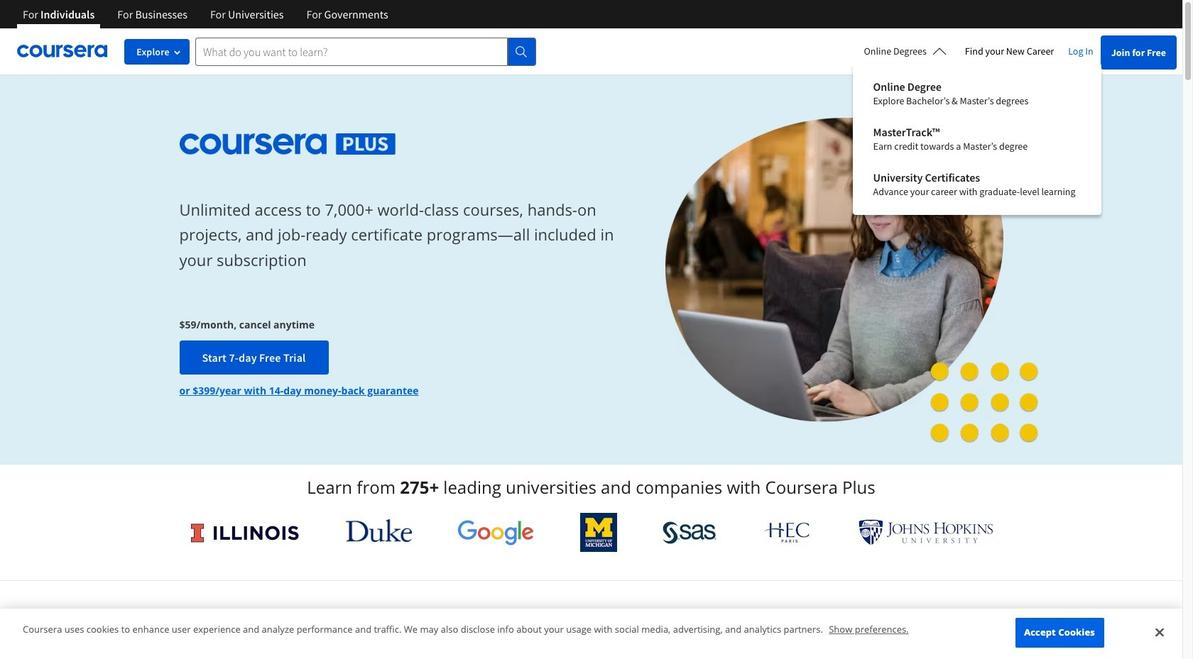 Task type: vqa. For each thing, say whether or not it's contained in the screenshot.
the middle List
no



Task type: describe. For each thing, give the bounding box(es) containing it.
coursera image
[[17, 40, 107, 63]]

What do you want to learn? text field
[[195, 37, 508, 66]]

university of illinois at urbana-champaign image
[[189, 522, 300, 544]]

coursera plus image
[[179, 133, 395, 155]]

privacy alert dialog
[[0, 610, 1182, 660]]

sas image
[[663, 522, 717, 544]]

university of michigan image
[[580, 513, 617, 552]]



Task type: locate. For each thing, give the bounding box(es) containing it.
hec paris image
[[763, 518, 812, 548]]

google image
[[457, 520, 534, 546]]

None search field
[[195, 37, 536, 66]]

johns hopkins university image
[[858, 520, 993, 546]]

menu
[[862, 71, 1092, 207]]

banner navigation
[[11, 0, 400, 39]]

duke university image
[[346, 520, 412, 543]]



